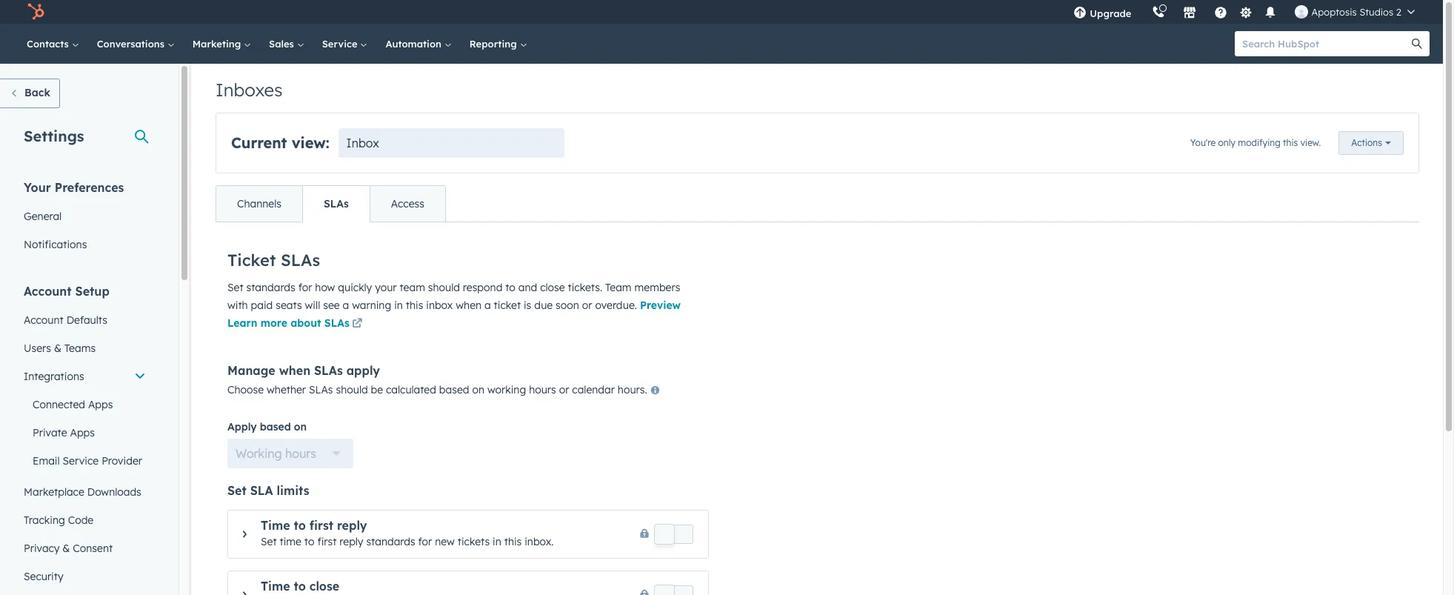 Task type: vqa. For each thing, say whether or not it's contained in the screenshot.
The Should
yes



Task type: locate. For each thing, give the bounding box(es) containing it.
& for users
[[54, 342, 61, 355]]

standards inside time to first reply set time to first reply standards for new tickets in this inbox.
[[366, 535, 416, 548]]

to right time
[[305, 535, 315, 548]]

1 horizontal spatial this
[[505, 535, 522, 548]]

marketplace downloads link
[[15, 478, 155, 506]]

reply
[[337, 518, 367, 533], [340, 535, 364, 548]]

close inside "time to close" 'dropdown button'
[[310, 579, 340, 594]]

should inside set standards for how quickly your team should respond to and close tickets. team members with paid seats will see a warning in this inbox when a ticket is due soon or overdue. preview
[[428, 281, 460, 294]]

on left working
[[472, 383, 485, 397]]

private apps
[[33, 426, 95, 440]]

0 horizontal spatial should
[[336, 383, 368, 397]]

0 vertical spatial &
[[54, 342, 61, 355]]

0 vertical spatial close
[[540, 281, 565, 294]]

when
[[456, 299, 482, 312], [279, 363, 311, 378]]

2 vertical spatial this
[[505, 535, 522, 548]]

based right the calculated
[[439, 383, 470, 397]]

set left time
[[261, 535, 277, 548]]

set left sla
[[228, 483, 247, 498]]

in right tickets
[[493, 535, 502, 548]]

1 vertical spatial standards
[[366, 535, 416, 548]]

your preferences element
[[15, 179, 155, 259]]

channels link
[[216, 186, 302, 222]]

for up will
[[298, 281, 312, 294]]

marketplaces image
[[1184, 7, 1197, 20]]

notifications link
[[15, 231, 155, 259]]

1 time from the top
[[261, 518, 290, 533]]

members
[[635, 281, 681, 294]]

time for time to close
[[261, 579, 290, 594]]

0 horizontal spatial &
[[54, 342, 61, 355]]

0 vertical spatial based
[[439, 383, 470, 397]]

users & teams
[[24, 342, 96, 355]]

help button
[[1209, 0, 1234, 24]]

this down the team
[[406, 299, 423, 312]]

1 vertical spatial when
[[279, 363, 311, 378]]

based
[[439, 383, 470, 397], [260, 420, 291, 434]]

2 time from the top
[[261, 579, 290, 594]]

slas left apply
[[314, 363, 343, 378]]

apply based on
[[228, 420, 307, 434]]

2 caret image from the top
[[243, 591, 246, 595]]

1 horizontal spatial in
[[493, 535, 502, 548]]

quickly
[[338, 281, 372, 294]]

current
[[231, 133, 287, 152]]

standards up paid
[[246, 281, 296, 294]]

0 horizontal spatial for
[[298, 281, 312, 294]]

manage
[[228, 363, 276, 378]]

close
[[540, 281, 565, 294], [310, 579, 340, 594]]

service link
[[313, 24, 377, 64]]

0 horizontal spatial on
[[294, 420, 307, 434]]

preferences
[[55, 180, 124, 195]]

0 vertical spatial when
[[456, 299, 482, 312]]

service inside account setup element
[[63, 454, 99, 468]]

1 vertical spatial this
[[406, 299, 423, 312]]

set inside time to first reply set time to first reply standards for new tickets in this inbox.
[[261, 535, 277, 548]]

conversations link
[[88, 24, 184, 64]]

ticket slas
[[228, 250, 320, 271]]

0 horizontal spatial in
[[394, 299, 403, 312]]

1 horizontal spatial a
[[485, 299, 491, 312]]

time to close button
[[228, 571, 629, 595]]

1 vertical spatial apps
[[70, 426, 95, 440]]

you're only modifying this view.
[[1191, 137, 1322, 148]]

to left and
[[506, 281, 516, 294]]

1 horizontal spatial when
[[456, 299, 482, 312]]

1 horizontal spatial standards
[[366, 535, 416, 548]]

in down your
[[394, 299, 403, 312]]

account up the users at the bottom left
[[24, 314, 64, 327]]

set up with
[[228, 281, 244, 294]]

for
[[298, 281, 312, 294], [418, 535, 432, 548]]

tickets.
[[568, 281, 603, 294]]

0 horizontal spatial or
[[559, 383, 570, 397]]

on up working hours popup button
[[294, 420, 307, 434]]

respond
[[463, 281, 503, 294]]

marketplaces button
[[1175, 0, 1206, 24]]

soon
[[556, 299, 580, 312]]

inbox
[[347, 136, 379, 150]]

1 horizontal spatial &
[[62, 542, 70, 555]]

tab list
[[216, 185, 446, 222]]

service right the sales link
[[322, 38, 361, 50]]

0 horizontal spatial this
[[406, 299, 423, 312]]

account up the "account defaults"
[[24, 284, 72, 299]]

0 vertical spatial on
[[472, 383, 485, 397]]

automation
[[386, 38, 445, 50]]

code
[[68, 514, 94, 527]]

learn
[[228, 316, 257, 330]]

apply
[[228, 420, 257, 434]]

1 vertical spatial time
[[261, 579, 290, 594]]

or
[[582, 299, 593, 312], [559, 383, 570, 397]]

set standards for how quickly your team should respond to and close tickets. team members with paid seats will see a warning in this inbox when a ticket is due soon or overdue. preview
[[228, 281, 681, 312]]

0 horizontal spatial hours
[[285, 446, 316, 461]]

set inside set standards for how quickly your team should respond to and close tickets. team members with paid seats will see a warning in this inbox when a ticket is due soon or overdue. preview
[[228, 281, 244, 294]]

1 vertical spatial in
[[493, 535, 502, 548]]

private apps link
[[15, 419, 155, 447]]

you're
[[1191, 137, 1216, 148]]

a right see on the left bottom of page
[[343, 299, 349, 312]]

privacy & consent
[[24, 542, 113, 555]]

slas
[[324, 197, 349, 210], [281, 250, 320, 271], [325, 316, 350, 330], [314, 363, 343, 378], [309, 383, 333, 397]]

apps for private apps
[[70, 426, 95, 440]]

tracking
[[24, 514, 65, 527]]

0 vertical spatial set
[[228, 281, 244, 294]]

menu item
[[1143, 0, 1145, 24]]

time down time
[[261, 579, 290, 594]]

provider
[[102, 454, 142, 468]]

1 horizontal spatial service
[[322, 38, 361, 50]]

to down time
[[294, 579, 306, 594]]

should up inbox
[[428, 281, 460, 294]]

1 horizontal spatial should
[[428, 281, 460, 294]]

caret image
[[243, 530, 246, 539], [243, 591, 246, 595]]

time inside time to first reply set time to first reply standards for new tickets in this inbox.
[[261, 518, 290, 533]]

1 vertical spatial &
[[62, 542, 70, 555]]

0 vertical spatial account
[[24, 284, 72, 299]]

1 vertical spatial account
[[24, 314, 64, 327]]

1 vertical spatial for
[[418, 535, 432, 548]]

apoptosis
[[1312, 6, 1358, 18]]

connected apps link
[[15, 391, 155, 419]]

0 vertical spatial standards
[[246, 281, 296, 294]]

caret image left time to close
[[243, 591, 246, 595]]

0 horizontal spatial service
[[63, 454, 99, 468]]

1 vertical spatial on
[[294, 420, 307, 434]]

connected
[[33, 398, 85, 411]]

this left inbox.
[[505, 535, 522, 548]]

hours up limits at left
[[285, 446, 316, 461]]

1 vertical spatial set
[[228, 483, 247, 498]]

1 account from the top
[[24, 284, 72, 299]]

upgrade image
[[1074, 7, 1088, 20]]

1 horizontal spatial hours
[[529, 383, 556, 397]]

2 vertical spatial set
[[261, 535, 277, 548]]

0 horizontal spatial standards
[[246, 281, 296, 294]]

link opens in a new window image
[[352, 316, 363, 334], [352, 319, 363, 330]]

1 horizontal spatial for
[[418, 535, 432, 548]]

to up time
[[294, 518, 306, 533]]

time inside 'dropdown button'
[[261, 579, 290, 594]]

general
[[24, 210, 62, 223]]

integrations
[[24, 370, 84, 383]]

for inside time to first reply set time to first reply standards for new tickets in this inbox.
[[418, 535, 432, 548]]

based up working hours at left
[[260, 420, 291, 434]]

set for set sla limits
[[228, 483, 247, 498]]

1 vertical spatial caret image
[[243, 591, 246, 595]]

this left view.
[[1284, 137, 1299, 148]]

account setup
[[24, 284, 110, 299]]

&
[[54, 342, 61, 355], [62, 542, 70, 555]]

1 horizontal spatial or
[[582, 299, 593, 312]]

apps up email service provider link at bottom
[[70, 426, 95, 440]]

reporting
[[470, 38, 520, 50]]

1 horizontal spatial based
[[439, 383, 470, 397]]

1 vertical spatial hours
[[285, 446, 316, 461]]

2 account from the top
[[24, 314, 64, 327]]

service down private apps link
[[63, 454, 99, 468]]

0 vertical spatial service
[[322, 38, 361, 50]]

0 vertical spatial first
[[310, 518, 334, 533]]

0 vertical spatial or
[[582, 299, 593, 312]]

slas up how
[[281, 250, 320, 271]]

1 vertical spatial close
[[310, 579, 340, 594]]

0 horizontal spatial close
[[310, 579, 340, 594]]

0 vertical spatial apps
[[88, 398, 113, 411]]

hours right working
[[529, 383, 556, 397]]

apps down the integrations "button"
[[88, 398, 113, 411]]

tab list containing channels
[[216, 185, 446, 222]]

1 vertical spatial should
[[336, 383, 368, 397]]

hours inside popup button
[[285, 446, 316, 461]]

menu
[[1064, 0, 1426, 24]]

standards left the new
[[366, 535, 416, 548]]

tickets
[[458, 535, 490, 548]]

warning
[[352, 299, 392, 312]]

marketing link
[[184, 24, 260, 64]]

users
[[24, 342, 51, 355]]

learn more about slas link
[[228, 316, 365, 334]]

or down the tickets.
[[582, 299, 593, 312]]

when up 'whether'
[[279, 363, 311, 378]]

a
[[343, 299, 349, 312], [485, 299, 491, 312]]

set
[[228, 281, 244, 294], [228, 483, 247, 498], [261, 535, 277, 548]]

access
[[391, 197, 425, 210]]

0 vertical spatial in
[[394, 299, 403, 312]]

1 vertical spatial service
[[63, 454, 99, 468]]

0 horizontal spatial a
[[343, 299, 349, 312]]

caret image left time
[[243, 530, 246, 539]]

for inside set standards for how quickly your team should respond to and close tickets. team members with paid seats will see a warning in this inbox when a ticket is due soon or overdue. preview
[[298, 281, 312, 294]]

0 vertical spatial for
[[298, 281, 312, 294]]

ticket
[[494, 299, 521, 312]]

0 vertical spatial time
[[261, 518, 290, 533]]

your preferences
[[24, 180, 124, 195]]

first right time
[[318, 535, 337, 548]]

first up time to close
[[310, 518, 334, 533]]

2 link opens in a new window image from the top
[[352, 319, 363, 330]]

when down respond
[[456, 299, 482, 312]]

this inside set standards for how quickly your team should respond to and close tickets. team members with paid seats will see a warning in this inbox when a ticket is due soon or overdue. preview
[[406, 299, 423, 312]]

email service provider
[[33, 454, 142, 468]]

users & teams link
[[15, 334, 155, 362]]

& right the users at the bottom left
[[54, 342, 61, 355]]

for left the new
[[418, 535, 432, 548]]

time to first reply set time to first reply standards for new tickets in this inbox.
[[261, 518, 554, 548]]

setup
[[75, 284, 110, 299]]

should down apply
[[336, 383, 368, 397]]

working hours
[[236, 446, 316, 461]]

and
[[519, 281, 538, 294]]

privacy & consent link
[[15, 534, 155, 563]]

should
[[428, 281, 460, 294], [336, 383, 368, 397]]

1 horizontal spatial close
[[540, 281, 565, 294]]

0 horizontal spatial when
[[279, 363, 311, 378]]

apply
[[347, 363, 380, 378]]

a down respond
[[485, 299, 491, 312]]

notifications
[[24, 238, 87, 251]]

current view:
[[231, 133, 330, 152]]

& right the privacy
[[62, 542, 70, 555]]

to
[[506, 281, 516, 294], [294, 518, 306, 533], [305, 535, 315, 548], [294, 579, 306, 594]]

slas down see on the left bottom of page
[[325, 316, 350, 330]]

view.
[[1301, 137, 1322, 148]]

or left calendar
[[559, 383, 570, 397]]

time up time
[[261, 518, 290, 533]]

will
[[305, 299, 320, 312]]

0 vertical spatial this
[[1284, 137, 1299, 148]]

view:
[[292, 133, 330, 152]]

first
[[310, 518, 334, 533], [318, 535, 337, 548]]

1 vertical spatial based
[[260, 420, 291, 434]]

hours
[[529, 383, 556, 397], [285, 446, 316, 461]]

2
[[1397, 6, 1402, 18]]

0 vertical spatial caret image
[[243, 530, 246, 539]]

0 vertical spatial should
[[428, 281, 460, 294]]



Task type: describe. For each thing, give the bounding box(es) containing it.
team
[[606, 281, 632, 294]]

close inside set standards for how quickly your team should respond to and close tickets. team members with paid seats will see a warning in this inbox when a ticket is due soon or overdue. preview
[[540, 281, 565, 294]]

1 vertical spatial first
[[318, 535, 337, 548]]

to inside set standards for how quickly your team should respond to and close tickets. team members with paid seats will see a warning in this inbox when a ticket is due soon or overdue. preview
[[506, 281, 516, 294]]

inbox
[[426, 299, 453, 312]]

your
[[375, 281, 397, 294]]

ticket
[[228, 250, 276, 271]]

about
[[291, 316, 321, 330]]

teams
[[64, 342, 96, 355]]

1 vertical spatial or
[[559, 383, 570, 397]]

calculated
[[386, 383, 437, 397]]

team
[[400, 281, 425, 294]]

marketplace
[[24, 485, 84, 499]]

time
[[280, 535, 302, 548]]

privacy
[[24, 542, 60, 555]]

& for privacy
[[62, 542, 70, 555]]

private
[[33, 426, 67, 440]]

connected apps
[[33, 398, 113, 411]]

integrations button
[[15, 362, 155, 391]]

actions
[[1352, 137, 1383, 148]]

account for account setup
[[24, 284, 72, 299]]

modifying
[[1239, 137, 1281, 148]]

apoptosis studios 2
[[1312, 6, 1402, 18]]

1 a from the left
[[343, 299, 349, 312]]

email
[[33, 454, 60, 468]]

choose
[[228, 383, 264, 397]]

access link
[[370, 186, 445, 222]]

account for account defaults
[[24, 314, 64, 327]]

search button
[[1405, 31, 1431, 56]]

limits
[[277, 483, 309, 498]]

inboxes
[[216, 79, 283, 101]]

choose whether slas should be calculated based on working hours or calendar hours.
[[228, 383, 650, 397]]

2 a from the left
[[485, 299, 491, 312]]

tara schultz image
[[1296, 5, 1309, 19]]

sla
[[250, 483, 273, 498]]

is
[[524, 299, 532, 312]]

working
[[488, 383, 526, 397]]

email service provider link
[[15, 447, 155, 475]]

hubspot image
[[27, 3, 44, 21]]

be
[[371, 383, 383, 397]]

sales link
[[260, 24, 313, 64]]

account defaults link
[[15, 306, 155, 334]]

set sla limits
[[228, 483, 309, 498]]

studios
[[1360, 6, 1394, 18]]

Search HubSpot search field
[[1236, 31, 1417, 56]]

account setup element
[[15, 283, 155, 591]]

calendar
[[572, 383, 615, 397]]

back link
[[0, 79, 60, 108]]

your
[[24, 180, 51, 195]]

overdue.
[[595, 299, 637, 312]]

preview
[[640, 299, 681, 312]]

1 link opens in a new window image from the top
[[352, 316, 363, 334]]

this inside time to first reply set time to first reply standards for new tickets in this inbox.
[[505, 535, 522, 548]]

1 vertical spatial reply
[[340, 535, 364, 548]]

defaults
[[66, 314, 107, 327]]

account defaults
[[24, 314, 107, 327]]

how
[[315, 281, 335, 294]]

link opens in a new window image inside learn more about slas link
[[352, 319, 363, 330]]

menu containing apoptosis studios 2
[[1064, 0, 1426, 24]]

slas down manage when slas apply
[[309, 383, 333, 397]]

due
[[535, 299, 553, 312]]

working
[[236, 446, 282, 461]]

with
[[228, 299, 248, 312]]

2 horizontal spatial this
[[1284, 137, 1299, 148]]

calling icon button
[[1147, 2, 1172, 21]]

hours.
[[618, 383, 648, 397]]

tracking code
[[24, 514, 94, 527]]

calling icon image
[[1153, 6, 1166, 19]]

0 vertical spatial reply
[[337, 518, 367, 533]]

reporting link
[[461, 24, 536, 64]]

1 caret image from the top
[[243, 530, 246, 539]]

in inside set standards for how quickly your team should respond to and close tickets. team members with paid seats will see a warning in this inbox when a ticket is due soon or overdue. preview
[[394, 299, 403, 312]]

caret image inside "time to close" 'dropdown button'
[[243, 591, 246, 595]]

1 horizontal spatial on
[[472, 383, 485, 397]]

help image
[[1215, 7, 1228, 20]]

inbox.
[[525, 535, 554, 548]]

set for set standards for how quickly your team should respond to and close tickets. team members with paid seats will see a warning in this inbox when a ticket is due soon or overdue. preview
[[228, 281, 244, 294]]

see
[[323, 299, 340, 312]]

apps for connected apps
[[88, 398, 113, 411]]

0 horizontal spatial based
[[260, 420, 291, 434]]

search image
[[1413, 39, 1423, 49]]

general link
[[15, 202, 155, 231]]

when inside set standards for how quickly your team should respond to and close tickets. team members with paid seats will see a warning in this inbox when a ticket is due soon or overdue. preview
[[456, 299, 482, 312]]

notifications image
[[1265, 7, 1278, 20]]

only
[[1219, 137, 1236, 148]]

manage when slas apply
[[228, 363, 380, 378]]

apoptosis studios 2 button
[[1287, 0, 1425, 24]]

time for time to first reply set time to first reply standards for new tickets in this inbox.
[[261, 518, 290, 533]]

settings
[[24, 127, 84, 145]]

upgrade
[[1091, 7, 1132, 19]]

or inside set standards for how quickly your team should respond to and close tickets. team members with paid seats will see a warning in this inbox when a ticket is due soon or overdue. preview
[[582, 299, 593, 312]]

actions button
[[1340, 131, 1405, 155]]

settings image
[[1240, 6, 1253, 20]]

downloads
[[87, 485, 141, 499]]

whether
[[267, 383, 306, 397]]

new
[[435, 535, 455, 548]]

0 vertical spatial hours
[[529, 383, 556, 397]]

standards inside set standards for how quickly your team should respond to and close tickets. team members with paid seats will see a warning in this inbox when a ticket is due soon or overdue. preview
[[246, 281, 296, 294]]

more
[[261, 316, 287, 330]]

slas down inbox
[[324, 197, 349, 210]]

paid
[[251, 299, 273, 312]]

in inside time to first reply set time to first reply standards for new tickets in this inbox.
[[493, 535, 502, 548]]

automation link
[[377, 24, 461, 64]]

time to close
[[261, 579, 340, 594]]

to inside 'dropdown button'
[[294, 579, 306, 594]]

seats
[[276, 299, 302, 312]]

working hours button
[[228, 439, 354, 468]]



